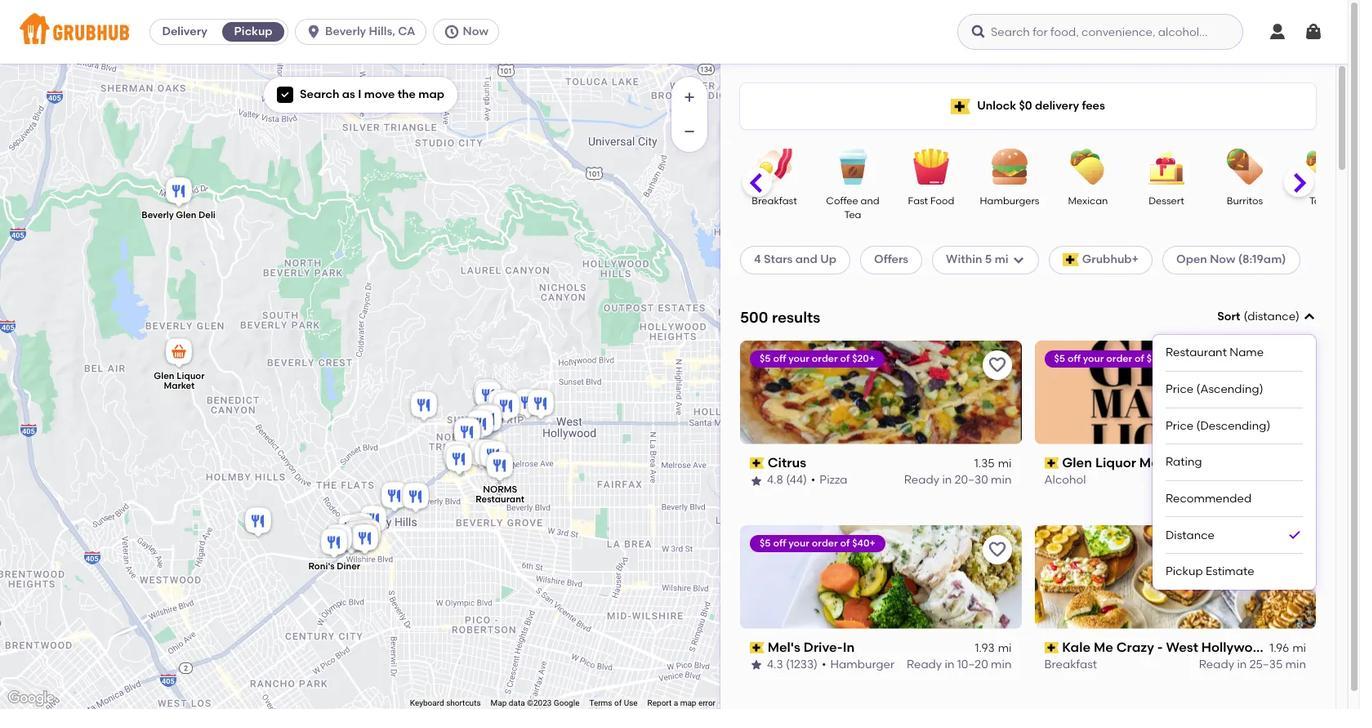 Task type: locate. For each thing, give the bounding box(es) containing it.
0 vertical spatial glen liquor market
[[154, 371, 205, 392]]

mel's drive-in logo image
[[740, 525, 1022, 629]]

$5
[[760, 353, 771, 364], [1055, 353, 1066, 364], [760, 537, 771, 549]]

0 horizontal spatial beverly
[[142, 210, 174, 221]]

list box inside field
[[1166, 335, 1303, 590]]

1 horizontal spatial breakfast
[[1045, 658, 1098, 672]]

me
[[1094, 640, 1114, 655]]

breakfast down kale
[[1045, 658, 1098, 672]]

1 horizontal spatial and
[[861, 195, 880, 207]]

0 horizontal spatial and
[[796, 253, 818, 267]]

0 vertical spatial pickup
[[234, 25, 273, 38]]

none field containing sort
[[1153, 309, 1317, 590]]

0 horizontal spatial •
[[811, 473, 816, 487]]

svg image
[[306, 24, 322, 40], [443, 24, 460, 40], [280, 90, 290, 100]]

and left 'up'
[[796, 253, 818, 267]]

subscription pass image left kale
[[1045, 642, 1059, 654]]

dany's food trucks, inc. image
[[242, 505, 275, 541]]

min down 1.93 mi
[[991, 658, 1012, 672]]

pickup
[[234, 25, 273, 38], [1166, 565, 1203, 579]]

distance
[[1248, 310, 1296, 324]]

ihop image
[[490, 390, 523, 426]]

min down 1.96 mi
[[1286, 658, 1307, 672]]

grubhub plus flag logo image left grubhub+
[[1063, 254, 1079, 267]]

delivery button
[[150, 19, 219, 45]]

2 subscription pass image from the top
[[750, 642, 765, 654]]

now inside button
[[463, 25, 489, 38]]

1 vertical spatial subscription pass image
[[750, 642, 765, 654]]

off
[[773, 353, 786, 364], [1068, 353, 1081, 364], [773, 537, 786, 549]]

map
[[491, 699, 507, 708]]

svg image inside field
[[1303, 311, 1317, 324]]

your down (44)
[[789, 537, 810, 549]]

move
[[364, 87, 395, 101]]

rawberri image
[[472, 403, 505, 439]]

hamburger
[[831, 658, 895, 672]]

4
[[754, 253, 761, 267]]

beverly inside button
[[325, 25, 366, 38]]

distance option
[[1166, 518, 1303, 554]]

min right 5–15
[[1286, 473, 1307, 487]]

$5 off your order of $20+
[[760, 353, 875, 364]]

keyboard
[[410, 699, 444, 708]]

open now (8:19am)
[[1177, 253, 1287, 267]]

grubhub+
[[1083, 253, 1139, 267]]

pressed retail image
[[464, 408, 497, 444]]

1 vertical spatial restaurant
[[476, 494, 525, 505]]

estimate
[[1206, 565, 1255, 579]]

1 vertical spatial pickup
[[1166, 565, 1203, 579]]

mi for citrus
[[998, 457, 1012, 471]]

0 horizontal spatial restaurant
[[476, 494, 525, 505]]

0 vertical spatial subscription pass image
[[750, 458, 765, 469]]

1 horizontal spatial restaurant
[[1166, 346, 1227, 360]]

your down results
[[789, 353, 810, 364]]

ready left 20–30
[[905, 473, 940, 487]]

1 vertical spatial subscription pass image
[[1045, 642, 1059, 654]]

1 save this restaurant image from the left
[[988, 540, 1007, 560]]

mexican
[[1069, 195, 1108, 207]]

1 save this restaurant image from the left
[[988, 355, 1007, 375]]

(descending)
[[1197, 419, 1271, 433]]

0 vertical spatial grubhub plus flag logo image
[[951, 98, 971, 114]]

1 star icon image from the top
[[750, 474, 763, 487]]

glen liquor market image
[[163, 336, 195, 372]]

0 horizontal spatial pickup
[[234, 25, 273, 38]]

• down 'drive-'
[[822, 658, 827, 672]]

0 vertical spatial market
[[164, 381, 195, 392]]

0 horizontal spatial market
[[164, 381, 195, 392]]

4.8 (44)
[[767, 473, 807, 487]]

save this restaurant image
[[988, 355, 1007, 375], [1282, 355, 1302, 375]]

1 horizontal spatial •
[[822, 658, 827, 672]]

save this restaurant image inside 'button'
[[988, 540, 1007, 560]]

1 horizontal spatial map
[[680, 699, 697, 708]]

now right the open
[[1210, 253, 1236, 267]]

1 vertical spatial price
[[1166, 419, 1194, 433]]

save this restaurant image
[[988, 540, 1007, 560], [1282, 540, 1302, 560]]

0 vertical spatial glen
[[176, 210, 197, 221]]

1 vertical spatial •
[[822, 658, 827, 672]]

1 vertical spatial star icon image
[[750, 659, 763, 672]]

2 subscription pass image from the top
[[1045, 642, 1059, 654]]

breakfast down the breakfast image
[[752, 195, 797, 207]]

1 vertical spatial beverly
[[142, 210, 174, 221]]

your left $30+
[[1083, 353, 1104, 364]]

list box
[[1166, 335, 1303, 590]]

ready for kale me crazy - west hollywood
[[1200, 658, 1235, 672]]

fast food
[[908, 195, 955, 207]]

tryst caffe image
[[349, 522, 382, 558]]

1 horizontal spatial grubhub plus flag logo image
[[1063, 254, 1079, 267]]

1 vertical spatial and
[[796, 253, 818, 267]]

keyboard shortcuts button
[[410, 698, 481, 709]]

min down 1.35 mi
[[991, 473, 1012, 487]]

$40+
[[852, 537, 876, 549]]

mi for kale me crazy - west hollywood
[[1293, 641, 1307, 655]]

in for kale me crazy - west hollywood
[[1238, 658, 1247, 672]]

min
[[991, 473, 1012, 487], [1286, 473, 1307, 487], [991, 658, 1012, 672], [1286, 658, 1307, 672]]

within
[[946, 253, 983, 267]]

ready in 25–35 min
[[1200, 658, 1307, 672]]

ready
[[905, 473, 940, 487], [1209, 473, 1244, 487], [907, 658, 942, 672], [1200, 658, 1235, 672]]

in left 20–30
[[943, 473, 952, 487]]

1 horizontal spatial save this restaurant image
[[1282, 540, 1302, 560]]

• for mel's drive-in
[[822, 658, 827, 672]]

distance
[[1166, 528, 1215, 542]]

save this restaurant image down 20–30
[[988, 540, 1007, 560]]

in for mel's drive-in
[[945, 658, 955, 672]]

0 horizontal spatial now
[[463, 25, 489, 38]]

)
[[1296, 310, 1300, 324]]

0 vertical spatial •
[[811, 473, 816, 487]]

as
[[342, 87, 355, 101]]

ready left "10–20"
[[907, 658, 942, 672]]

restaurant down norms restaurant "image"
[[476, 494, 525, 505]]

0 horizontal spatial grubhub plus flag logo image
[[951, 98, 971, 114]]

body energy club - west hollywood image
[[472, 401, 504, 437]]

map region
[[0, 15, 860, 709]]

terms
[[590, 699, 613, 708]]

min for kale me crazy - west hollywood
[[1286, 658, 1307, 672]]

google image
[[4, 688, 58, 709]]

and up tea
[[861, 195, 880, 207]]

map right "the"
[[419, 87, 445, 101]]

• right (44)
[[811, 473, 816, 487]]

fast
[[908, 195, 928, 207]]

svg image
[[1268, 22, 1288, 42], [1304, 22, 1324, 42], [971, 24, 987, 40], [1012, 254, 1025, 267], [1303, 311, 1317, 324]]

your for citrus
[[789, 353, 810, 364]]

subscription pass image for citrus
[[750, 458, 765, 469]]

kale me crazy - west hollywood
[[1062, 640, 1270, 655]]

svg image for now
[[443, 24, 460, 40]]

0 horizontal spatial liquor
[[177, 371, 205, 382]]

save this restaurant image for 20–30
[[988, 355, 1007, 375]]

$5 off your order of $40+
[[760, 537, 876, 549]]

Search for food, convenience, alcohol... search field
[[958, 14, 1244, 50]]

your
[[789, 353, 810, 364], [1083, 353, 1104, 364], [789, 537, 810, 549]]

1 vertical spatial breakfast
[[1045, 658, 1098, 672]]

order left "$40+" in the right of the page
[[812, 537, 838, 549]]

beverly inside map region
[[142, 210, 174, 221]]

1 horizontal spatial now
[[1210, 253, 1236, 267]]

0 horizontal spatial glen
[[154, 371, 175, 382]]

list box containing restaurant name
[[1166, 335, 1303, 590]]

beverly left deli
[[142, 210, 174, 221]]

urth caffe melrose image
[[472, 437, 504, 473]]

error
[[699, 699, 716, 708]]

0 vertical spatial liquor
[[177, 371, 205, 382]]

market up recommended
[[1140, 455, 1185, 471]]

mi right 5 at the right top of page
[[995, 253, 1009, 267]]

save this restaurant image down 5–15
[[1282, 540, 1302, 560]]

mi right 1.35
[[998, 457, 1012, 471]]

star icon image left "4.8"
[[750, 474, 763, 487]]

of for ready in 5–15 min
[[1135, 353, 1145, 364]]

1 horizontal spatial save this restaurant image
[[1282, 355, 1302, 375]]

price down $30+
[[1166, 382, 1194, 396]]

order
[[812, 353, 838, 364], [1107, 353, 1133, 364], [812, 537, 838, 549]]

1.93 mi
[[975, 641, 1012, 655]]

save this restaurant button for 20–30
[[983, 350, 1012, 380]]

subscription pass image left "mel's"
[[750, 642, 765, 654]]

1.96
[[1270, 641, 1290, 655]]

roni's
[[308, 562, 335, 572]]

2 save this restaurant image from the left
[[1282, 355, 1302, 375]]

svg image right ca
[[443, 24, 460, 40]]

dessert
[[1149, 195, 1185, 207]]

1.35 mi
[[975, 457, 1012, 471]]

beverly hills, ca
[[325, 25, 416, 38]]

0 vertical spatial now
[[463, 25, 489, 38]]

subscription pass image left the citrus
[[750, 458, 765, 469]]

0 vertical spatial breakfast
[[752, 195, 797, 207]]

mexican image
[[1060, 149, 1117, 185]]

up
[[821, 253, 837, 267]]

beverly left hills,
[[325, 25, 366, 38]]

svg image inside beverly hills, ca button
[[306, 24, 322, 40]]

joey's cafe image
[[512, 387, 544, 422]]

svg image left search
[[280, 90, 290, 100]]

0 horizontal spatial map
[[419, 87, 445, 101]]

roni's diner image
[[318, 526, 351, 562]]

0 horizontal spatial svg image
[[280, 90, 290, 100]]

subscription pass image
[[750, 458, 765, 469], [750, 642, 765, 654]]

mi
[[995, 253, 1009, 267], [998, 457, 1012, 471], [998, 641, 1012, 655], [1293, 641, 1307, 655]]

glen liquor market
[[154, 371, 205, 392], [1062, 455, 1185, 471]]

pickup right delivery button
[[234, 25, 273, 38]]

0 vertical spatial star icon image
[[750, 474, 763, 487]]

1 vertical spatial market
[[1140, 455, 1185, 471]]

hollywood
[[1202, 640, 1270, 655]]

le pain quotidien (south santa monica blvd) image
[[344, 511, 377, 547]]

1 subscription pass image from the top
[[750, 458, 765, 469]]

1 vertical spatial map
[[680, 699, 697, 708]]

of for ready in 10–20 min
[[841, 537, 850, 549]]

cafe ruisseau - beverly hills image
[[400, 481, 432, 516]]

price (ascending)
[[1166, 382, 1264, 396]]

kale me crazy - west hollywood  logo image
[[1035, 525, 1317, 629]]

2 price from the top
[[1166, 419, 1194, 433]]

stars
[[764, 253, 793, 267]]

food
[[931, 195, 955, 207]]

of left $30+
[[1135, 353, 1145, 364]]

of
[[841, 353, 850, 364], [1135, 353, 1145, 364], [841, 537, 850, 549], [615, 699, 622, 708]]

and inside "coffee and tea"
[[861, 195, 880, 207]]

pickup button
[[219, 19, 288, 45]]

subscription pass image for glen liquor market
[[1045, 458, 1059, 469]]

mi right 1.96 at the bottom of the page
[[1293, 641, 1307, 655]]

price up "rating"
[[1166, 419, 1194, 433]]

1 horizontal spatial liquor
[[1096, 455, 1137, 471]]

tacos image
[[1295, 149, 1352, 185]]

restaurant up price (ascending)
[[1166, 346, 1227, 360]]

keyboard shortcuts
[[410, 699, 481, 708]]

restaurant
[[1166, 346, 1227, 360], [476, 494, 525, 505]]

star icon image
[[750, 474, 763, 487], [750, 659, 763, 672]]

pickup inside button
[[234, 25, 273, 38]]

1 horizontal spatial beverly
[[325, 25, 366, 38]]

svg image for beverly hills, ca
[[306, 24, 322, 40]]

None field
[[1153, 309, 1317, 590]]

0 vertical spatial and
[[861, 195, 880, 207]]

1 subscription pass image from the top
[[1045, 458, 1059, 469]]

0 horizontal spatial save this restaurant image
[[988, 355, 1007, 375]]

i
[[358, 87, 362, 101]]

svg image left beverly hills, ca
[[306, 24, 322, 40]]

alana's coffee roasters image
[[440, 439, 473, 475]]

save this restaurant button for 10–20
[[983, 535, 1012, 564]]

1 vertical spatial now
[[1210, 253, 1236, 267]]

of for ready in 20–30 min
[[841, 353, 850, 364]]

map
[[419, 87, 445, 101], [680, 699, 697, 708]]

ready down hollywood
[[1200, 658, 1235, 672]]

2 star icon image from the top
[[750, 659, 763, 672]]

0 horizontal spatial glen liquor market
[[154, 371, 205, 392]]

subscription pass image inside glen liquor market link
[[1045, 458, 1059, 469]]

restaurant inside map region
[[476, 494, 525, 505]]

order left $20+
[[812, 353, 838, 364]]

now
[[463, 25, 489, 38], [1210, 253, 1236, 267]]

1 horizontal spatial pickup
[[1166, 565, 1203, 579]]

order for citrus
[[812, 353, 838, 364]]

price for price (descending)
[[1166, 419, 1194, 433]]

20–30
[[955, 473, 989, 487]]

kale me crazy - west hollywood image
[[451, 415, 484, 451]]

sort
[[1218, 310, 1241, 324]]

map right the a
[[680, 699, 697, 708]]

1 vertical spatial glen liquor market
[[1062, 455, 1185, 471]]

in down hollywood
[[1238, 658, 1247, 672]]

5
[[985, 253, 992, 267]]

citrus logo image
[[740, 341, 1022, 444]]

mi right the 1.93
[[998, 641, 1012, 655]]

of left "$40+" in the right of the page
[[841, 537, 850, 549]]

0 vertical spatial price
[[1166, 382, 1194, 396]]

subway® image
[[347, 522, 380, 558]]

• for citrus
[[811, 473, 816, 487]]

restaurant name
[[1166, 346, 1264, 360]]

check icon image
[[1287, 527, 1303, 544]]

grubhub plus flag logo image
[[951, 98, 971, 114], [1063, 254, 1079, 267]]

beverly
[[325, 25, 366, 38], [142, 210, 174, 221]]

subscription pass image
[[1045, 458, 1059, 469], [1045, 642, 1059, 654]]

and
[[861, 195, 880, 207], [796, 253, 818, 267]]

mel's drive-in
[[768, 640, 855, 655]]

name
[[1230, 346, 1264, 360]]

market inside map region
[[164, 381, 195, 392]]

svg image inside now button
[[443, 24, 460, 40]]

0 horizontal spatial save this restaurant image
[[988, 540, 1007, 560]]

grubhub plus flag logo image left unlock
[[951, 98, 971, 114]]

1 horizontal spatial svg image
[[306, 24, 322, 40]]

0 vertical spatial subscription pass image
[[1045, 458, 1059, 469]]

0 vertical spatial restaurant
[[1166, 346, 1227, 360]]

subscription pass image up alcohol
[[1045, 458, 1059, 469]]

fast food image
[[903, 149, 960, 185]]

2 horizontal spatial glen
[[1062, 455, 1093, 471]]

2 horizontal spatial svg image
[[443, 24, 460, 40]]

price
[[1166, 382, 1194, 396], [1166, 419, 1194, 433]]

joe & the juice image
[[477, 439, 510, 475]]

in left "10–20"
[[945, 658, 955, 672]]

1 vertical spatial grubhub plus flag logo image
[[1063, 254, 1079, 267]]

star icon image left 4.3
[[750, 659, 763, 672]]

(
[[1244, 310, 1248, 324]]

market down glen liquor market image
[[164, 381, 195, 392]]

in for citrus
[[943, 473, 952, 487]]

price for price (ascending)
[[1166, 382, 1194, 396]]

save this restaurant button
[[983, 350, 1012, 380], [1277, 350, 1307, 380], [983, 535, 1012, 564], [1277, 535, 1307, 564]]

1 price from the top
[[1166, 382, 1194, 396]]

hamburgers image
[[981, 149, 1039, 185]]

use
[[624, 699, 638, 708]]

min for citrus
[[991, 473, 1012, 487]]

dessert image
[[1138, 149, 1196, 185]]

terms of use
[[590, 699, 638, 708]]

norms restaurant
[[476, 485, 525, 505]]

•
[[811, 473, 816, 487], [822, 658, 827, 672]]

0 vertical spatial beverly
[[325, 25, 366, 38]]

of left $20+
[[841, 353, 850, 364]]

pickup down distance
[[1166, 565, 1203, 579]]

off for mel's drive-in
[[773, 537, 786, 549]]

now right ca
[[463, 25, 489, 38]]



Task type: vqa. For each thing, say whether or not it's contained in the screenshot.
Tacos image
yes



Task type: describe. For each thing, give the bounding box(es) containing it.
hills,
[[369, 25, 395, 38]]

glen liquor market logo image
[[1035, 341, 1317, 444]]

breakfast image
[[746, 149, 803, 185]]

earthbar sunset image
[[472, 379, 505, 415]]

energy life cafe image
[[335, 522, 368, 558]]

beverly for beverly glen deli
[[142, 210, 174, 221]]

report
[[648, 699, 672, 708]]

grubhub plus flag logo image for unlock $0 delivery fees
[[951, 98, 971, 114]]

1 vertical spatial liquor
[[1096, 455, 1137, 471]]

©2023
[[527, 699, 552, 708]]

mi for mel's drive-in
[[998, 641, 1012, 655]]

the farm of beverly hills image
[[357, 503, 390, 539]]

beverly glen deli
[[142, 210, 216, 221]]

$5 off your order of $30+
[[1055, 353, 1170, 364]]

the
[[398, 87, 416, 101]]

svg image for search as i move the map
[[280, 90, 290, 100]]

pickup for pickup estimate
[[1166, 565, 1203, 579]]

min for mel's drive-in
[[991, 658, 1012, 672]]

2 vertical spatial glen
[[1062, 455, 1093, 471]]

minus icon image
[[682, 123, 698, 140]]

delivery
[[1035, 99, 1080, 113]]

diner
[[337, 562, 360, 572]]

(44)
[[786, 473, 807, 487]]

subscription pass image for kale me crazy - west hollywood
[[1045, 642, 1059, 654]]

zinc cafe & market image
[[466, 437, 498, 473]]

citrus image
[[408, 389, 440, 425]]

pickup for pickup
[[234, 25, 273, 38]]

star icon image for citrus
[[750, 474, 763, 487]]

in
[[843, 640, 855, 655]]

hollywood burger image
[[451, 416, 484, 452]]

1.93
[[975, 641, 995, 655]]

unlock
[[977, 99, 1017, 113]]

subscription pass image for mel's drive-in
[[750, 642, 765, 654]]

1 horizontal spatial glen
[[176, 210, 197, 221]]

burritos
[[1227, 195, 1264, 207]]

rating
[[1166, 455, 1203, 469]]

mel's drive-in image
[[471, 377, 503, 413]]

(1233)
[[786, 658, 818, 672]]

sort ( distance )
[[1218, 310, 1300, 324]]

results
[[772, 308, 821, 327]]

5–15
[[1259, 473, 1283, 487]]

of left the use
[[615, 699, 622, 708]]

glen liquor market inside map region
[[154, 371, 205, 392]]

ready up recommended
[[1209, 473, 1244, 487]]

main navigation navigation
[[0, 0, 1348, 64]]

riozonas acai west hollywood image
[[469, 403, 502, 439]]

star icon image for mel's drive-in
[[750, 659, 763, 672]]

comoncy - beverly hills image
[[345, 518, 378, 554]]

report a map error link
[[648, 699, 716, 708]]

save this restaurant image for 5–15
[[1282, 355, 1302, 375]]

order left $30+
[[1107, 353, 1133, 364]]

4 stars and up
[[754, 253, 837, 267]]

within 5 mi
[[946, 253, 1009, 267]]

price (descending)
[[1166, 419, 1271, 433]]

ready for mel's drive-in
[[907, 658, 942, 672]]

• hamburger
[[822, 658, 895, 672]]

1 horizontal spatial glen liquor market
[[1062, 455, 1185, 471]]

ready in 20–30 min
[[905, 473, 1012, 487]]

unlock $0 delivery fees
[[977, 99, 1106, 113]]

google
[[554, 699, 580, 708]]

1.96 mi
[[1270, 641, 1307, 655]]

$5 for citrus
[[760, 353, 771, 364]]

mickey fine grill image
[[339, 520, 372, 556]]

beverly glen deli image
[[163, 175, 195, 211]]

glen liquor market link
[[1045, 454, 1307, 473]]

ready for citrus
[[905, 473, 940, 487]]

a
[[674, 699, 678, 708]]

hamburgers
[[980, 195, 1040, 207]]

$5 for mel's drive-in
[[760, 537, 771, 549]]

7 eleven image
[[485, 387, 518, 423]]

recommended
[[1166, 492, 1252, 506]]

alcohol
[[1045, 473, 1087, 487]]

the nosh of beverly hills image
[[335, 512, 368, 548]]

west
[[1167, 640, 1199, 655]]

norms restaurant image
[[484, 449, 516, 485]]

search
[[300, 87, 339, 101]]

your for mel's drive-in
[[789, 537, 810, 549]]

leora cafe image
[[378, 480, 411, 516]]

beverly for beverly hills, ca
[[325, 25, 366, 38]]

kale
[[1062, 640, 1091, 655]]

search as i move the map
[[300, 87, 445, 101]]

fees
[[1082, 99, 1106, 113]]

now button
[[433, 19, 506, 45]]

2 save this restaurant image from the left
[[1282, 540, 1302, 560]]

judi's deli image
[[344, 516, 377, 552]]

ferrarini image
[[351, 517, 384, 553]]

$30+
[[1147, 353, 1170, 364]]

open
[[1177, 253, 1208, 267]]

coffee and tea image
[[825, 149, 882, 185]]

0 vertical spatial map
[[419, 87, 445, 101]]

burritos image
[[1217, 149, 1274, 185]]

liquor inside map region
[[177, 371, 205, 382]]

1 horizontal spatial market
[[1140, 455, 1185, 471]]

• pizza
[[811, 473, 848, 487]]

map data ©2023 google
[[491, 699, 580, 708]]

500
[[740, 308, 769, 327]]

1 vertical spatial glen
[[154, 371, 175, 382]]

coffee
[[826, 195, 859, 207]]

-
[[1158, 640, 1163, 655]]

(8:19am)
[[1239, 253, 1287, 267]]

roni's diner
[[308, 562, 360, 572]]

report a map error
[[648, 699, 716, 708]]

tacos
[[1310, 195, 1338, 207]]

plus icon image
[[682, 89, 698, 105]]

terms of use link
[[590, 699, 638, 708]]

restaurant inside list box
[[1166, 346, 1227, 360]]

data
[[509, 699, 525, 708]]

25–35
[[1250, 658, 1283, 672]]

norms
[[483, 485, 517, 495]]

(ascending)
[[1197, 382, 1264, 396]]

citrus
[[768, 455, 807, 471]]

tasty donuts and cafe image
[[525, 387, 557, 423]]

deli
[[199, 210, 216, 221]]

da carla caffe image
[[323, 522, 355, 558]]

save this restaurant button for 5–15
[[1277, 350, 1307, 380]]

off for citrus
[[773, 353, 786, 364]]

order for mel's drive-in
[[812, 537, 838, 549]]

pickup estimate
[[1166, 565, 1255, 579]]

ready in 5–15 min
[[1209, 473, 1307, 487]]

pizza
[[820, 473, 848, 487]]

mel's
[[768, 640, 801, 655]]

4.3
[[767, 658, 783, 672]]

1.35
[[975, 457, 995, 471]]

500 results
[[740, 308, 821, 327]]

in left 5–15
[[1247, 473, 1257, 487]]

grubhub plus flag logo image for grubhub+
[[1063, 254, 1079, 267]]

drive-
[[804, 640, 843, 655]]

0 horizontal spatial breakfast
[[752, 195, 797, 207]]

the butcher's daughter image
[[443, 443, 476, 479]]



